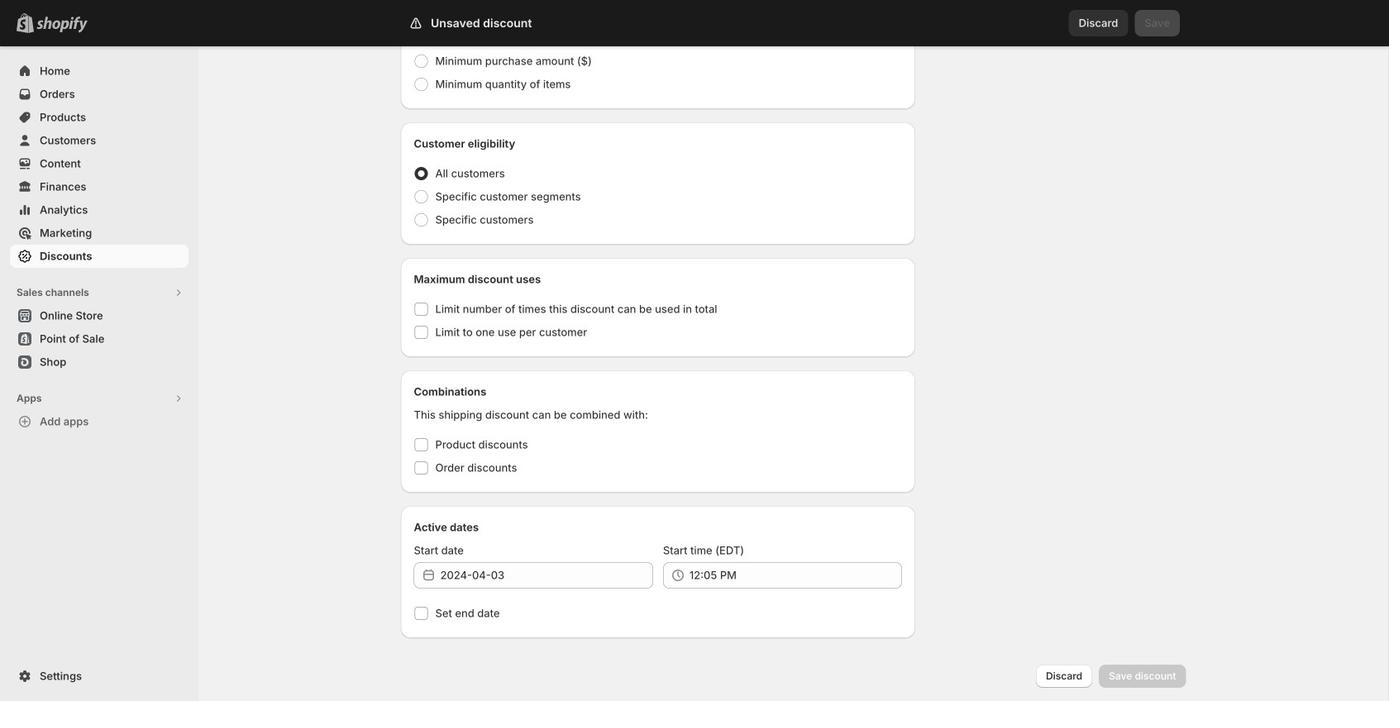 Task type: vqa. For each thing, say whether or not it's contained in the screenshot.
Shopify image
yes



Task type: describe. For each thing, give the bounding box(es) containing it.
shopify image
[[36, 16, 88, 33]]



Task type: locate. For each thing, give the bounding box(es) containing it.
Enter time text field
[[690, 562, 902, 589]]

YYYY-MM-DD text field
[[440, 562, 653, 589]]



